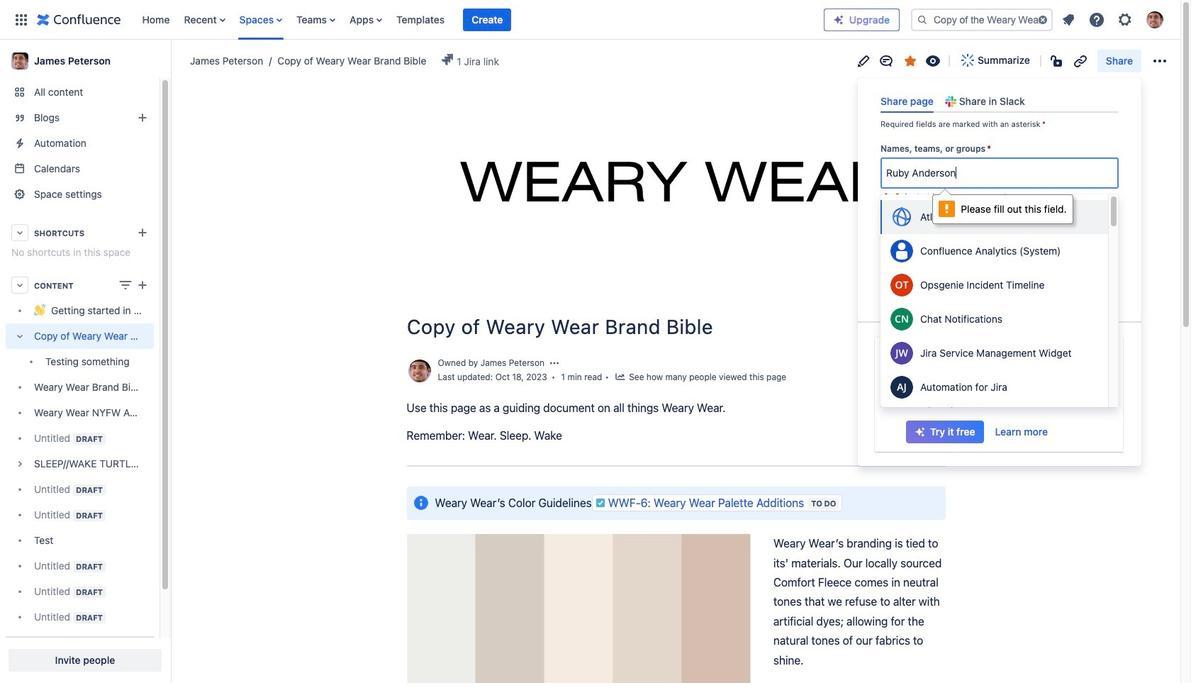 Task type: locate. For each thing, give the bounding box(es) containing it.
list item inside list
[[463, 8, 512, 31]]

notification icon image
[[1061, 11, 1078, 28]]

confluence image
[[37, 11, 121, 28], [37, 11, 121, 28]]

your profile and preferences image
[[1147, 11, 1164, 28]]

neutrals.png image
[[407, 534, 751, 683]]

stop watching image
[[925, 52, 942, 69]]

error image
[[881, 191, 892, 203]]

tree item inside space element
[[6, 323, 154, 375]]

Search field
[[912, 8, 1053, 31]]

1 horizontal spatial list
[[1056, 7, 1173, 32]]

group
[[907, 421, 1057, 443]]

global element
[[9, 0, 824, 39]]

list
[[135, 0, 824, 39], [1056, 7, 1173, 32]]

panel info image
[[413, 494, 430, 512]]

tree item
[[6, 323, 154, 375]]

create a page image
[[134, 277, 151, 294]]

add shortcut image
[[134, 224, 151, 241]]

Anything they should know? text field
[[881, 228, 1119, 282]]

None text field
[[887, 166, 959, 180]]

list item
[[463, 8, 512, 31]]

clear search session image
[[1038, 14, 1049, 25]]

tab list
[[875, 89, 1125, 113]]

0 horizontal spatial list
[[135, 0, 824, 39]]

copy link image
[[1072, 52, 1089, 69]]

appswitcher icon image
[[13, 11, 30, 28]]

more actions image
[[1152, 52, 1169, 69]]

tree
[[6, 298, 154, 655]]

change view image
[[117, 277, 134, 294]]

banner
[[0, 0, 1181, 40]]

None search field
[[912, 8, 1053, 31]]

space element
[[0, 40, 170, 683]]



Task type: vqa. For each thing, say whether or not it's contained in the screenshot.
Help Icon
yes



Task type: describe. For each thing, give the bounding box(es) containing it.
create a blog image
[[134, 109, 151, 126]]

help icon image
[[1089, 11, 1106, 28]]

premium image
[[834, 14, 845, 25]]

list for appswitcher icon
[[135, 0, 824, 39]]

settings icon image
[[1117, 11, 1134, 28]]

search image
[[917, 14, 929, 25]]

no restrictions image
[[1050, 52, 1067, 69]]

tree inside space element
[[6, 298, 154, 655]]

collapse sidebar image
[[155, 47, 186, 75]]

manage page ownership image
[[549, 358, 560, 369]]

edit this page image
[[856, 52, 873, 69]]

list for premium image
[[1056, 7, 1173, 32]]

more information about james peterson image
[[407, 358, 432, 384]]

unstar image
[[902, 52, 919, 69]]



